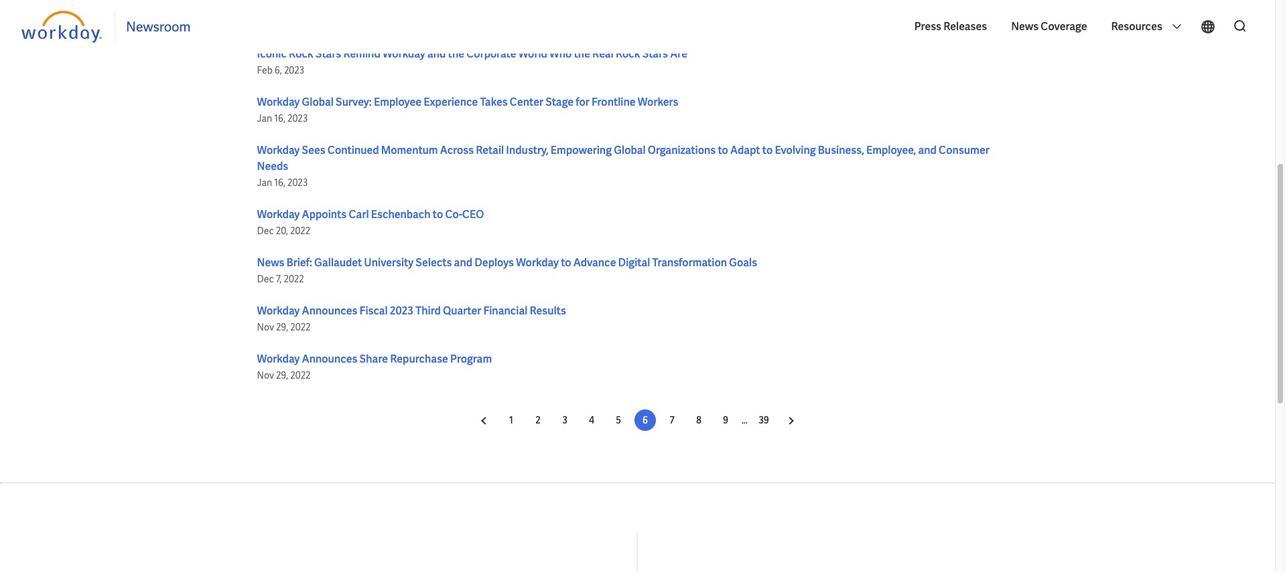 Task type: describe. For each thing, give the bounding box(es) containing it.
empowering
[[551, 143, 612, 157]]

2 link
[[527, 410, 549, 431]]

9 link
[[715, 410, 736, 431]]

goals
[[729, 256, 757, 270]]

world
[[518, 47, 547, 61]]

advance
[[573, 256, 616, 270]]

news coverage
[[1011, 19, 1087, 34]]

fiscal
[[360, 304, 388, 318]]

workday for workday announces share repurchase program
[[257, 352, 300, 366]]

who
[[549, 47, 572, 61]]

2023 inside workday sees continued momentum across retail industry, empowering global organizations to adapt to evolving business, employee, and consumer needs jan 16, 2023
[[287, 177, 308, 189]]

brief:
[[286, 256, 312, 270]]

consumer
[[939, 143, 989, 157]]

workday appoints carl eschenbach to co-ceo link
[[257, 208, 484, 222]]

continued
[[327, 143, 379, 157]]

financial
[[483, 304, 528, 318]]

9
[[723, 415, 728, 427]]

adapt
[[730, 143, 760, 157]]

1
[[509, 415, 513, 427]]

news coverage link
[[1004, 9, 1094, 44]]

results
[[530, 304, 566, 318]]

workday announces share repurchase program link
[[257, 352, 492, 366]]

announces for fiscal
[[302, 304, 357, 318]]

3 link
[[554, 410, 576, 431]]

sees
[[302, 143, 325, 157]]

iconic
[[257, 47, 287, 61]]

needs
[[257, 159, 288, 174]]

29, inside workday announces share repurchase program nov 29, 2022
[[276, 370, 288, 382]]

press releases
[[914, 19, 987, 34]]

workday sees continued momentum across retail industry, empowering global organizations to adapt to evolving business, employee, and consumer needs link
[[257, 143, 989, 174]]

1 link
[[501, 410, 522, 431]]

news for news brief: gallaudet university selects and deploys workday to advance digital transformation goals dec 7, 2022
[[257, 256, 284, 270]]

go to the newsroom homepage image
[[21, 11, 104, 43]]

and for rock
[[427, 47, 446, 61]]

2 stars from the left
[[642, 47, 668, 61]]

to inside workday appoints carl eschenbach to co-ceo dec 20, 2022
[[433, 208, 443, 222]]

iconic rock stars remind workday and the corporate world who the real rock stars are feb 6, 2023
[[257, 47, 687, 76]]

2 the from the left
[[574, 47, 590, 61]]

globe icon image
[[1200, 19, 1216, 35]]

2 rock from the left
[[616, 47, 640, 61]]

jan inside "workday global survey: employee experience takes center stage for frontline workers jan 16, 2023"
[[257, 113, 272, 125]]

repurchase
[[390, 352, 448, 366]]

gallaudet
[[314, 256, 362, 270]]

resources
[[1111, 19, 1164, 34]]

2022 inside the news brief: gallaudet university selects and deploys workday to advance digital transformation goals dec 7, 2022
[[284, 273, 304, 285]]

dec inside workday appoints carl eschenbach to co-ceo dec 20, 2022
[[257, 225, 274, 237]]

retail
[[476, 143, 504, 157]]

workers
[[638, 95, 678, 109]]

coverage
[[1041, 19, 1087, 34]]

to left adapt
[[718, 143, 728, 157]]

1 the from the left
[[448, 47, 464, 61]]

show next page image
[[786, 418, 794, 425]]

iconic rock stars remind workday and the corporate world who the real rock stars are link
[[257, 47, 687, 61]]

news for news coverage
[[1011, 19, 1039, 34]]

across
[[440, 143, 474, 157]]

survey:
[[336, 95, 372, 109]]

jan inside workday sees continued momentum across retail industry, empowering global organizations to adapt to evolving business, employee, and consumer needs jan 16, 2023
[[257, 177, 272, 189]]

to inside the news brief: gallaudet university selects and deploys workday to advance digital transformation goals dec 7, 2022
[[561, 256, 571, 270]]

6,
[[275, 64, 282, 76]]

workday for workday announces fiscal 2023 third quarter financial results
[[257, 304, 300, 318]]

39
[[759, 415, 769, 427]]

current page 6 element
[[635, 415, 656, 427]]

news brief: gallaudet university selects and deploys workday to advance digital transformation goals dec 7, 2022
[[257, 256, 757, 285]]

program
[[450, 352, 492, 366]]

co-
[[445, 208, 462, 222]]

workday inside iconic rock stars remind workday and the corporate world who the real rock stars are feb 6, 2023
[[383, 47, 425, 61]]

newsroom link
[[126, 18, 191, 36]]

press
[[914, 19, 941, 34]]

6
[[643, 415, 648, 427]]

1 rock from the left
[[289, 47, 313, 61]]

are
[[670, 47, 687, 61]]

corporate
[[466, 47, 516, 61]]

deploys
[[475, 256, 514, 270]]

frontline
[[592, 95, 636, 109]]

university
[[364, 256, 414, 270]]

experience
[[424, 95, 478, 109]]

momentum
[[381, 143, 438, 157]]

for
[[576, 95, 590, 109]]

2023 inside iconic rock stars remind workday and the corporate world who the real rock stars are feb 6, 2023
[[284, 64, 304, 76]]

center
[[510, 95, 543, 109]]

resources link
[[1104, 9, 1189, 44]]

workday announces fiscal 2023 third quarter financial results nov 29, 2022
[[257, 304, 566, 334]]

and inside workday sees continued momentum across retail industry, empowering global organizations to adapt to evolving business, employee, and consumer needs jan 16, 2023
[[918, 143, 937, 157]]

newsroom
[[126, 18, 191, 36]]

quarter
[[443, 304, 481, 318]]

workday announces share repurchase program nov 29, 2022
[[257, 352, 492, 382]]

workday for workday global survey: employee experience takes center stage for frontline workers
[[257, 95, 300, 109]]

eschenbach
[[371, 208, 431, 222]]

5 link
[[608, 410, 629, 431]]

16, inside workday sees continued momentum across retail industry, empowering global organizations to adapt to evolving business, employee, and consumer needs jan 16, 2023
[[274, 177, 285, 189]]



Task type: vqa. For each thing, say whether or not it's contained in the screenshot.
left THE GLOBAL
yes



Task type: locate. For each thing, give the bounding box(es) containing it.
1 horizontal spatial global
[[614, 143, 646, 157]]

and up experience at top
[[427, 47, 446, 61]]

2 horizontal spatial and
[[918, 143, 937, 157]]

0 horizontal spatial news
[[257, 256, 284, 270]]

workday inside workday appoints carl eschenbach to co-ceo dec 20, 2022
[[257, 208, 300, 222]]

employee
[[374, 95, 421, 109]]

2
[[536, 415, 541, 427]]

1 vertical spatial 29,
[[276, 370, 288, 382]]

2 jan from the top
[[257, 177, 272, 189]]

news up 7,
[[257, 256, 284, 270]]

7 link
[[661, 410, 683, 431]]

1 vertical spatial global
[[614, 143, 646, 157]]

stars
[[315, 47, 341, 61], [642, 47, 668, 61]]

workday for workday appoints carl eschenbach to co-ceo
[[257, 208, 300, 222]]

29, inside workday announces fiscal 2023 third quarter financial results nov 29, 2022
[[276, 322, 288, 334]]

workday global survey: employee experience takes center stage for frontline workers jan 16, 2023
[[257, 95, 678, 125]]

2023 down needs
[[287, 177, 308, 189]]

global left survey:
[[302, 95, 334, 109]]

1 vertical spatial and
[[918, 143, 937, 157]]

rock right iconic
[[289, 47, 313, 61]]

0 vertical spatial and
[[427, 47, 446, 61]]

0 vertical spatial 16,
[[274, 113, 285, 125]]

0 vertical spatial dec
[[257, 225, 274, 237]]

1 16, from the top
[[274, 113, 285, 125]]

news inside the news brief: gallaudet university selects and deploys workday to advance digital transformation goals dec 7, 2022
[[257, 256, 284, 270]]

third
[[415, 304, 441, 318]]

20,
[[276, 225, 288, 237]]

workday for workday sees continued momentum across retail industry, empowering global organizations to adapt to evolving business, employee, and consumer needs
[[257, 143, 300, 157]]

global inside "workday global survey: employee experience takes center stage for frontline workers jan 16, 2023"
[[302, 95, 334, 109]]

rock right real
[[616, 47, 640, 61]]

digital
[[618, 256, 650, 270]]

remind
[[343, 47, 380, 61]]

39 link
[[753, 410, 775, 431]]

press releases link
[[908, 9, 994, 44]]

share
[[360, 352, 388, 366]]

2022 inside workday announces share repurchase program nov 29, 2022
[[290, 370, 310, 382]]

news brief: gallaudet university selects and deploys workday to advance digital transformation goals link
[[257, 256, 757, 270]]

news left coverage
[[1011, 19, 1039, 34]]

workday appoints carl eschenbach to co-ceo dec 20, 2022
[[257, 208, 484, 237]]

0 vertical spatial nov
[[257, 322, 274, 334]]

carl
[[349, 208, 369, 222]]

the left real
[[574, 47, 590, 61]]

stars left are
[[642, 47, 668, 61]]

dec inside the news brief: gallaudet university selects and deploys workday to advance digital transformation goals dec 7, 2022
[[257, 273, 274, 285]]

1 vertical spatial jan
[[257, 177, 272, 189]]

1 horizontal spatial the
[[574, 47, 590, 61]]

stars left the remind
[[315, 47, 341, 61]]

None search field
[[1224, 13, 1254, 41]]

workday sees continued momentum across retail industry, empowering global organizations to adapt to evolving business, employee, and consumer needs jan 16, 2023
[[257, 143, 989, 189]]

business,
[[818, 143, 864, 157]]

0 vertical spatial announces
[[302, 304, 357, 318]]

and for goals
[[454, 256, 472, 270]]

industry,
[[506, 143, 549, 157]]

2 16, from the top
[[274, 177, 285, 189]]

0 vertical spatial 29,
[[276, 322, 288, 334]]

2023 inside "workday global survey: employee experience takes center stage for frontline workers jan 16, 2023"
[[287, 113, 308, 125]]

feb
[[257, 64, 273, 76]]

2 vertical spatial and
[[454, 256, 472, 270]]

evolving
[[775, 143, 816, 157]]

and inside iconic rock stars remind workday and the corporate world who the real rock stars are feb 6, 2023
[[427, 47, 446, 61]]

nov inside workday announces share repurchase program nov 29, 2022
[[257, 370, 274, 382]]

1 vertical spatial news
[[257, 256, 284, 270]]

to left co-
[[433, 208, 443, 222]]

announces for share
[[302, 352, 357, 366]]

7
[[670, 415, 674, 427]]

workday inside workday announces share repurchase program nov 29, 2022
[[257, 352, 300, 366]]

4 link
[[581, 410, 602, 431]]

ceo
[[462, 208, 484, 222]]

1 horizontal spatial and
[[454, 256, 472, 270]]

nov
[[257, 322, 274, 334], [257, 370, 274, 382]]

real
[[592, 47, 614, 61]]

workday inside "workday global survey: employee experience takes center stage for frontline workers jan 16, 2023"
[[257, 95, 300, 109]]

1 nov from the top
[[257, 322, 274, 334]]

and right "employee," on the right
[[918, 143, 937, 157]]

workday
[[383, 47, 425, 61], [257, 95, 300, 109], [257, 143, 300, 157], [257, 208, 300, 222], [516, 256, 559, 270], [257, 304, 300, 318], [257, 352, 300, 366]]

organizations
[[648, 143, 716, 157]]

announces left share
[[302, 352, 357, 366]]

0 vertical spatial news
[[1011, 19, 1039, 34]]

global right empowering
[[614, 143, 646, 157]]

workday inside workday sees continued momentum across retail industry, empowering global organizations to adapt to evolving business, employee, and consumer needs jan 16, 2023
[[257, 143, 300, 157]]

0 vertical spatial jan
[[257, 113, 272, 125]]

global
[[302, 95, 334, 109], [614, 143, 646, 157]]

announces
[[302, 304, 357, 318], [302, 352, 357, 366]]

0 horizontal spatial stars
[[315, 47, 341, 61]]

announces left 'fiscal'
[[302, 304, 357, 318]]

rock
[[289, 47, 313, 61], [616, 47, 640, 61]]

2022
[[290, 225, 310, 237], [284, 273, 304, 285], [290, 322, 310, 334], [290, 370, 310, 382]]

dec left 20,
[[257, 225, 274, 237]]

announces inside workday announces fiscal 2023 third quarter financial results nov 29, 2022
[[302, 304, 357, 318]]

16, down 6,
[[274, 113, 285, 125]]

global inside workday sees continued momentum across retail industry, empowering global organizations to adapt to evolving business, employee, and consumer needs jan 16, 2023
[[614, 143, 646, 157]]

2023 right 6,
[[284, 64, 304, 76]]

2022 inside workday announces fiscal 2023 third quarter financial results nov 29, 2022
[[290, 322, 310, 334]]

to
[[718, 143, 728, 157], [762, 143, 773, 157], [433, 208, 443, 222], [561, 256, 571, 270]]

…
[[742, 415, 748, 427]]

jan down feb
[[257, 113, 272, 125]]

1 announces from the top
[[302, 304, 357, 318]]

transformation
[[652, 256, 727, 270]]

0 horizontal spatial rock
[[289, 47, 313, 61]]

announces inside workday announces share repurchase program nov 29, 2022
[[302, 352, 357, 366]]

to left advance
[[561, 256, 571, 270]]

7,
[[276, 273, 282, 285]]

workday global survey: employee experience takes center stage for frontline workers link
[[257, 95, 678, 109]]

jan
[[257, 113, 272, 125], [257, 177, 272, 189]]

1 stars from the left
[[315, 47, 341, 61]]

1 horizontal spatial stars
[[642, 47, 668, 61]]

0 horizontal spatial global
[[302, 95, 334, 109]]

16, inside "workday global survey: employee experience takes center stage for frontline workers jan 16, 2023"
[[274, 113, 285, 125]]

dec left 7,
[[257, 273, 274, 285]]

2 dec from the top
[[257, 273, 274, 285]]

stage
[[545, 95, 574, 109]]

the
[[448, 47, 464, 61], [574, 47, 590, 61]]

the left corporate
[[448, 47, 464, 61]]

jan down needs
[[257, 177, 272, 189]]

1 jan from the top
[[257, 113, 272, 125]]

workday inside the news brief: gallaudet university selects and deploys workday to advance digital transformation goals dec 7, 2022
[[516, 256, 559, 270]]

2 announces from the top
[[302, 352, 357, 366]]

16,
[[274, 113, 285, 125], [274, 177, 285, 189]]

1 vertical spatial nov
[[257, 370, 274, 382]]

2023 up sees
[[287, 113, 308, 125]]

and right selects
[[454, 256, 472, 270]]

2 29, from the top
[[276, 370, 288, 382]]

8
[[696, 415, 701, 427]]

releases
[[943, 19, 987, 34]]

employee,
[[866, 143, 916, 157]]

1 horizontal spatial rock
[[616, 47, 640, 61]]

1 vertical spatial dec
[[257, 273, 274, 285]]

4
[[589, 415, 594, 427]]

and
[[427, 47, 446, 61], [918, 143, 937, 157], [454, 256, 472, 270]]

3
[[562, 415, 567, 427]]

2023 inside workday announces fiscal 2023 third quarter financial results nov 29, 2022
[[390, 304, 413, 318]]

2023
[[284, 64, 304, 76], [287, 113, 308, 125], [287, 177, 308, 189], [390, 304, 413, 318]]

nov inside workday announces fiscal 2023 third quarter financial results nov 29, 2022
[[257, 322, 274, 334]]

workday announces fiscal 2023 third quarter financial results link
[[257, 304, 566, 318]]

to right adapt
[[762, 143, 773, 157]]

selects
[[416, 256, 452, 270]]

workday inside workday announces fiscal 2023 third quarter financial results nov 29, 2022
[[257, 304, 300, 318]]

appoints
[[302, 208, 347, 222]]

1 29, from the top
[[276, 322, 288, 334]]

and inside the news brief: gallaudet university selects and deploys workday to advance digital transformation goals dec 7, 2022
[[454, 256, 472, 270]]

2023 left third at the bottom of the page
[[390, 304, 413, 318]]

takes
[[480, 95, 508, 109]]

0 vertical spatial global
[[302, 95, 334, 109]]

1 vertical spatial announces
[[302, 352, 357, 366]]

1 dec from the top
[[257, 225, 274, 237]]

5
[[616, 415, 621, 427]]

2022 inside workday appoints carl eschenbach to co-ceo dec 20, 2022
[[290, 225, 310, 237]]

2 nov from the top
[[257, 370, 274, 382]]

1 horizontal spatial news
[[1011, 19, 1039, 34]]

show previous page image
[[481, 418, 489, 425]]

0 horizontal spatial and
[[427, 47, 446, 61]]

0 horizontal spatial the
[[448, 47, 464, 61]]

8 link
[[688, 410, 710, 431]]

1 vertical spatial 16,
[[274, 177, 285, 189]]

news
[[1011, 19, 1039, 34], [257, 256, 284, 270]]

16, down needs
[[274, 177, 285, 189]]

dec
[[257, 225, 274, 237], [257, 273, 274, 285]]



